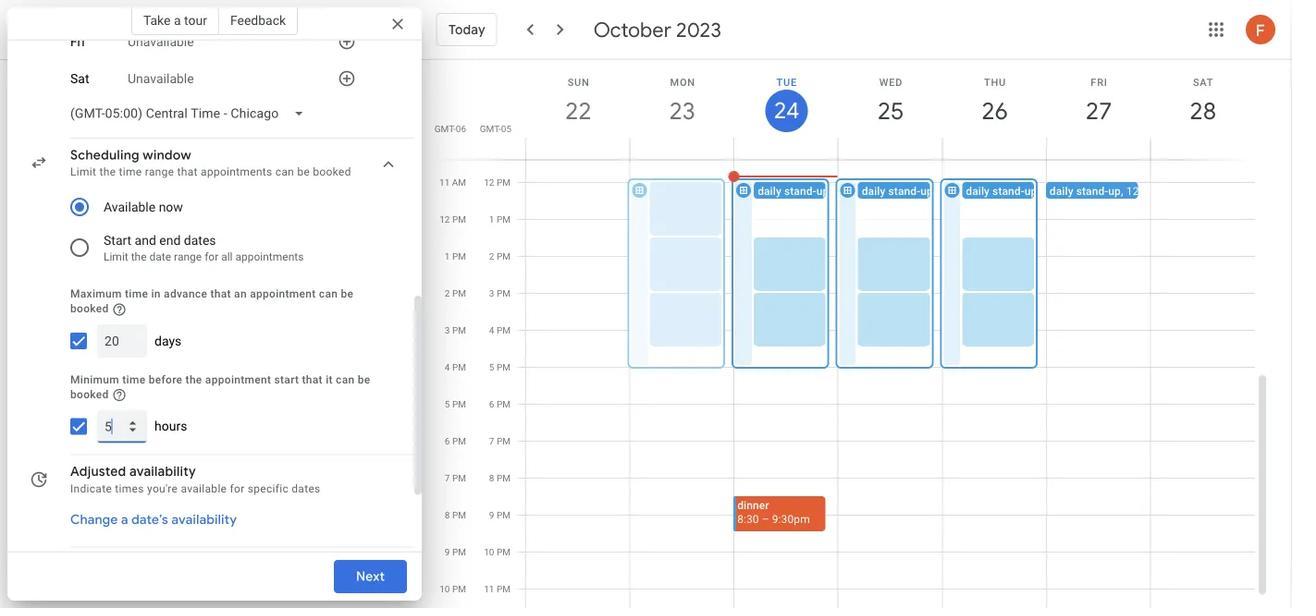 Task type: vqa. For each thing, say whether or not it's contained in the screenshot.
,
yes



Task type: describe. For each thing, give the bounding box(es) containing it.
9:30pm
[[772, 514, 810, 526]]

1 vertical spatial 2
[[445, 288, 450, 299]]

booked for window
[[313, 166, 351, 179]]

up for 2nd the "daily stand-up" button from the left
[[921, 185, 933, 198]]

before
[[149, 374, 183, 387]]

you're
[[147, 483, 178, 496]]

times
[[115, 483, 144, 496]]

26
[[981, 96, 1007, 126]]

11 pm
[[484, 584, 511, 595]]

sunday, october 22 element
[[557, 90, 600, 132]]

mon
[[670, 76, 696, 88]]

24
[[773, 96, 798, 125]]

23 column header
[[630, 60, 735, 160]]

05
[[501, 123, 512, 134]]

28 column header
[[1151, 60, 1256, 160]]

unavailable for sat
[[128, 71, 194, 86]]

stand- for third the "daily stand-up" button from right
[[785, 185, 817, 198]]

wednesday, october 25 element
[[870, 90, 912, 132]]

1 horizontal spatial 1
[[489, 214, 495, 225]]

time for maximum
[[125, 288, 148, 301]]

tour
[[184, 12, 207, 28]]

1 horizontal spatial 8
[[489, 473, 495, 484]]

1 horizontal spatial 7
[[489, 436, 495, 447]]

fri for fri 27
[[1091, 76, 1108, 88]]

1 daily from the left
[[758, 185, 782, 198]]

it
[[326, 374, 333, 387]]

appointment inside minimum time before the appointment start that it can be booked
[[205, 374, 271, 387]]

1 horizontal spatial 3 pm
[[489, 288, 511, 299]]

0 horizontal spatial 6 pm
[[445, 436, 466, 447]]

0 vertical spatial 2
[[489, 251, 495, 262]]

start and end dates limit the date range for all appointments
[[104, 233, 304, 264]]

8:30
[[738, 514, 759, 526]]

end
[[159, 233, 181, 248]]

am
[[452, 177, 466, 188]]

daily stand-up for third the "daily stand-up" button from the left
[[966, 185, 1038, 198]]

for inside adjusted availability indicate times you're available for specific dates
[[230, 483, 245, 496]]

adjusted
[[70, 464, 126, 481]]

daily stand-up for third the "daily stand-up" button from right
[[758, 185, 829, 198]]

limit inside the start and end dates limit the date range for all appointments
[[104, 251, 128, 264]]

1 vertical spatial 12 pm
[[440, 214, 466, 225]]

start
[[104, 233, 132, 248]]

0 horizontal spatial 7
[[445, 473, 450, 484]]

1 vertical spatial 3
[[445, 325, 450, 336]]

11 for 11 am
[[440, 177, 450, 188]]

0 horizontal spatial 10
[[440, 584, 450, 595]]

4 daily from the left
[[1050, 185, 1074, 198]]

1 vertical spatial 9
[[445, 547, 450, 558]]

0 horizontal spatial 4 pm
[[445, 362, 466, 373]]

today button
[[437, 7, 498, 52]]

Minimum amount of hours before the start of the appointment that it can be booked number field
[[105, 411, 140, 444]]

wed
[[880, 76, 903, 88]]

booked inside maximum time in advance that an appointment can be booked
[[70, 303, 109, 316]]

1 vertical spatial 1 pm
[[445, 251, 466, 262]]

be for window
[[297, 166, 310, 179]]

available now
[[104, 199, 183, 215]]

date
[[149, 251, 171, 264]]

0 horizontal spatial 8
[[445, 510, 450, 521]]

window
[[143, 147, 191, 164]]

that for window
[[177, 166, 198, 179]]

tuesday, october 24, today element
[[766, 90, 808, 132]]

dates inside adjusted availability indicate times you're available for specific dates
[[292, 483, 321, 496]]

25
[[877, 96, 903, 126]]

22
[[564, 96, 591, 126]]

0 vertical spatial 2 pm
[[489, 251, 511, 262]]

the inside the start and end dates limit the date range for all appointments
[[131, 251, 147, 264]]

indicate
[[70, 483, 112, 496]]

1 horizontal spatial 1 pm
[[489, 214, 511, 225]]

27 column header
[[1046, 60, 1151, 160]]

an
[[234, 288, 247, 301]]

the for window
[[99, 166, 116, 179]]

28
[[1189, 96, 1216, 126]]

0 horizontal spatial 7 pm
[[445, 473, 466, 484]]

gmt-05
[[480, 123, 512, 134]]

minimum time before the appointment start that it can be booked
[[70, 374, 371, 401]]

1 vertical spatial 5
[[445, 399, 450, 410]]

scheduling window limit the time range that appointments can be booked
[[70, 147, 351, 179]]

0 vertical spatial 12
[[484, 177, 495, 188]]

next button
[[334, 555, 407, 600]]

0 vertical spatial 5 pm
[[489, 362, 511, 373]]

october
[[594, 17, 672, 43]]

06
[[456, 123, 466, 134]]

wed 25
[[877, 76, 903, 126]]

days
[[155, 333, 182, 349]]

thu
[[984, 76, 1007, 88]]

26 column header
[[942, 60, 1047, 160]]

1 vertical spatial 8 pm
[[445, 510, 466, 521]]

dinner 8:30 – 9:30pm
[[738, 500, 810, 526]]

hours
[[155, 419, 187, 435]]

1 vertical spatial 6
[[445, 436, 450, 447]]

1 vertical spatial 2 pm
[[445, 288, 466, 299]]

now
[[159, 199, 183, 215]]

today
[[449, 21, 485, 38]]

available
[[181, 483, 227, 496]]

available
[[104, 199, 156, 215]]

0 horizontal spatial 10 pm
[[440, 584, 466, 595]]

friday, october 27 element
[[1078, 90, 1121, 132]]

mon 23
[[668, 76, 696, 126]]

scheduling
[[70, 147, 140, 164]]

1 horizontal spatial 6 pm
[[489, 399, 511, 410]]

take a tour
[[143, 12, 207, 28]]

maximum
[[70, 288, 122, 301]]

option group containing available now
[[63, 187, 381, 268]]

1 vertical spatial 1
[[445, 251, 450, 262]]

stand- for third the "daily stand-up" button from the left
[[993, 185, 1025, 198]]

gmt- for 05
[[480, 123, 501, 134]]

2023
[[676, 17, 722, 43]]

range inside scheduling window limit the time range that appointments can be booked
[[145, 166, 174, 179]]

22 column header
[[526, 60, 631, 160]]

0 vertical spatial 4
[[489, 325, 495, 336]]

27
[[1085, 96, 1111, 126]]

1 horizontal spatial 3
[[489, 288, 495, 299]]

can for time
[[336, 374, 355, 387]]

1 horizontal spatial 4 pm
[[489, 325, 511, 336]]

for inside the start and end dates limit the date range for all appointments
[[205, 251, 219, 264]]

0 vertical spatial 10
[[484, 547, 495, 558]]

dinner
[[738, 500, 769, 513]]

1 vertical spatial 9 pm
[[445, 547, 466, 558]]

1 horizontal spatial 6
[[489, 399, 495, 410]]

0 vertical spatial 8 pm
[[489, 473, 511, 484]]

limit inside scheduling window limit the time range that appointments can be booked
[[70, 166, 96, 179]]

daily stand-up , 12pm
[[1050, 185, 1156, 198]]

change a date's availability button
[[63, 504, 244, 537]]

Maximum days in advance that an appointment can be booked number field
[[105, 325, 140, 358]]

–
[[762, 514, 770, 526]]

can for window
[[276, 166, 294, 179]]

sun 22
[[564, 76, 591, 126]]

tue 24
[[773, 76, 798, 125]]

unavailable for fri
[[128, 34, 194, 49]]

start
[[274, 374, 299, 387]]



Task type: locate. For each thing, give the bounding box(es) containing it.
2 up from the left
[[921, 185, 933, 198]]

appointments inside the start and end dates limit the date range for all appointments
[[235, 251, 304, 264]]

12
[[484, 177, 495, 188], [440, 214, 450, 225]]

stand- down wednesday, october 25 element
[[889, 185, 921, 198]]

all
[[221, 251, 233, 264]]

0 vertical spatial 1
[[489, 214, 495, 225]]

fri
[[70, 34, 85, 49], [1091, 76, 1108, 88]]

for
[[205, 251, 219, 264], [230, 483, 245, 496]]

gmt- for 06
[[435, 123, 456, 134]]

0 horizontal spatial 9 pm
[[445, 547, 466, 558]]

1
[[489, 214, 495, 225], [445, 251, 450, 262]]

6 pm
[[489, 399, 511, 410], [445, 436, 466, 447]]

3 daily from the left
[[966, 185, 990, 198]]

that inside minimum time before the appointment start that it can be booked
[[302, 374, 323, 387]]

4
[[489, 325, 495, 336], [445, 362, 450, 373]]

2 vertical spatial be
[[358, 374, 371, 387]]

3 pm
[[489, 288, 511, 299], [445, 325, 466, 336]]

can inside minimum time before the appointment start that it can be booked
[[336, 374, 355, 387]]

time down the scheduling
[[119, 166, 142, 179]]

1 horizontal spatial 11
[[484, 584, 495, 595]]

2 stand- from the left
[[889, 185, 921, 198]]

1 vertical spatial that
[[210, 288, 231, 301]]

that inside maximum time in advance that an appointment can be booked
[[210, 288, 231, 301]]

daily stand-up down thursday, october 26 element
[[966, 185, 1038, 198]]

a left 'date's'
[[121, 512, 128, 529]]

thu 26
[[981, 76, 1007, 126]]

1 horizontal spatial sat
[[1194, 76, 1214, 88]]

fri for fri
[[70, 34, 85, 49]]

1 vertical spatial a
[[121, 512, 128, 529]]

maximum time in advance that an appointment can be booked
[[70, 288, 354, 316]]

12 right am at the left top of page
[[484, 177, 495, 188]]

0 vertical spatial availability
[[129, 464, 196, 481]]

0 vertical spatial 7
[[489, 436, 495, 447]]

1 down 11 am in the top left of the page
[[445, 251, 450, 262]]

that left an
[[210, 288, 231, 301]]

8
[[489, 473, 495, 484], [445, 510, 450, 521]]

appointment left start
[[205, 374, 271, 387]]

1 daily stand-up from the left
[[758, 185, 829, 198]]

3 daily stand-up button from the left
[[963, 183, 1072, 199]]

2 pm
[[489, 251, 511, 262], [445, 288, 466, 299]]

0 horizontal spatial a
[[121, 512, 128, 529]]

stand- for 2nd the "daily stand-up" button from the left
[[889, 185, 921, 198]]

0 horizontal spatial 6
[[445, 436, 450, 447]]

time left before
[[122, 374, 146, 387]]

1 vertical spatial 5 pm
[[445, 399, 466, 410]]

None field
[[63, 97, 320, 130]]

stand- left ,
[[1077, 185, 1109, 198]]

dates right specific
[[292, 483, 321, 496]]

11 for 11 pm
[[484, 584, 495, 595]]

,
[[1121, 185, 1124, 198]]

monday, october 23 element
[[661, 90, 704, 132]]

grid containing 22
[[429, 60, 1270, 609]]

0 vertical spatial 6 pm
[[489, 399, 511, 410]]

availability up you're
[[129, 464, 196, 481]]

sun
[[568, 76, 590, 88]]

1 daily stand-up button from the left
[[754, 183, 863, 199]]

appointment inside maximum time in advance that an appointment can be booked
[[250, 288, 316, 301]]

10
[[484, 547, 495, 558], [440, 584, 450, 595]]

change
[[70, 512, 118, 529]]

5
[[489, 362, 495, 373], [445, 399, 450, 410]]

0 horizontal spatial 8 pm
[[445, 510, 466, 521]]

2 horizontal spatial that
[[302, 374, 323, 387]]

be inside maximum time in advance that an appointment can be booked
[[341, 288, 354, 301]]

12 pm down 11 am in the top left of the page
[[440, 214, 466, 225]]

take
[[143, 12, 171, 28]]

0 horizontal spatial 4
[[445, 362, 450, 373]]

1 vertical spatial 7 pm
[[445, 473, 466, 484]]

10 pm left the '11 pm'
[[440, 584, 466, 595]]

1 vertical spatial 10 pm
[[440, 584, 466, 595]]

sat up saturday, october 28 element at the right of the page
[[1194, 76, 1214, 88]]

1 vertical spatial fri
[[1091, 76, 1108, 88]]

change a date's availability
[[70, 512, 237, 529]]

1 vertical spatial availability
[[171, 512, 237, 529]]

can inside scheduling window limit the time range that appointments can be booked
[[276, 166, 294, 179]]

1 vertical spatial 3 pm
[[445, 325, 466, 336]]

fri inside fri 27
[[1091, 76, 1108, 88]]

1 horizontal spatial the
[[131, 251, 147, 264]]

specific
[[248, 483, 289, 496]]

adjusted availability indicate times you're available for specific dates
[[70, 464, 321, 496]]

1 horizontal spatial 2
[[489, 251, 495, 262]]

daily stand-up down tuesday, october 24, today element
[[758, 185, 829, 198]]

0 horizontal spatial limit
[[70, 166, 96, 179]]

1 horizontal spatial a
[[174, 12, 181, 28]]

a for take
[[174, 12, 181, 28]]

4 up from the left
[[1109, 185, 1121, 198]]

booked inside minimum time before the appointment start that it can be booked
[[70, 388, 109, 401]]

daily
[[758, 185, 782, 198], [862, 185, 886, 198], [966, 185, 990, 198], [1050, 185, 1074, 198]]

daily stand-up down wednesday, october 25 element
[[862, 185, 933, 198]]

booked
[[313, 166, 351, 179], [70, 303, 109, 316], [70, 388, 109, 401]]

1 horizontal spatial 9
[[489, 510, 495, 521]]

1 vertical spatial 4
[[445, 362, 450, 373]]

saturday, october 28 element
[[1182, 90, 1225, 132]]

3 up from the left
[[1025, 185, 1038, 198]]

4 pm
[[489, 325, 511, 336], [445, 362, 466, 373]]

time inside minimum time before the appointment start that it can be booked
[[122, 374, 146, 387]]

that left it
[[302, 374, 323, 387]]

1 horizontal spatial 4
[[489, 325, 495, 336]]

unavailable
[[128, 34, 194, 49], [128, 71, 194, 86]]

0 horizontal spatial 9
[[445, 547, 450, 558]]

a
[[174, 12, 181, 28], [121, 512, 128, 529]]

daily stand-up button down thursday, october 26 element
[[963, 183, 1072, 199]]

0 horizontal spatial gmt-
[[435, 123, 456, 134]]

3
[[489, 288, 495, 299], [445, 325, 450, 336]]

a left tour
[[174, 12, 181, 28]]

2 horizontal spatial be
[[358, 374, 371, 387]]

appointment
[[250, 288, 316, 301], [205, 374, 271, 387]]

take a tour button
[[131, 6, 219, 35]]

1 horizontal spatial daily stand-up
[[862, 185, 933, 198]]

1 horizontal spatial 12
[[484, 177, 495, 188]]

1 vertical spatial be
[[341, 288, 354, 301]]

0 horizontal spatial fri
[[70, 34, 85, 49]]

feedback
[[230, 12, 286, 28]]

0 horizontal spatial 5 pm
[[445, 399, 466, 410]]

up down 24 "column header"
[[817, 185, 829, 198]]

tue
[[777, 76, 798, 88]]

4 stand- from the left
[[1077, 185, 1109, 198]]

daily stand-up button down tuesday, october 24, today element
[[754, 183, 863, 199]]

1 vertical spatial limit
[[104, 251, 128, 264]]

appointments inside scheduling window limit the time range that appointments can be booked
[[201, 166, 272, 179]]

1 gmt- from the left
[[435, 123, 456, 134]]

1 down the gmt-05
[[489, 214, 495, 225]]

booked inside scheduling window limit the time range that appointments can be booked
[[313, 166, 351, 179]]

7 pm
[[489, 436, 511, 447], [445, 473, 466, 484]]

1 pm down 11 am in the top left of the page
[[445, 251, 466, 262]]

25 column header
[[838, 60, 943, 160]]

thursday, october 26 element
[[974, 90, 1016, 132]]

be
[[297, 166, 310, 179], [341, 288, 354, 301], [358, 374, 371, 387]]

1 unavailable from the top
[[128, 34, 194, 49]]

1 vertical spatial 4 pm
[[445, 362, 466, 373]]

limit
[[70, 166, 96, 179], [104, 251, 128, 264]]

1 stand- from the left
[[785, 185, 817, 198]]

sat inside sat 28
[[1194, 76, 1214, 88]]

0 vertical spatial 10 pm
[[484, 547, 511, 558]]

up for third the "daily stand-up" button from the left
[[1025, 185, 1038, 198]]

5 pm
[[489, 362, 511, 373], [445, 399, 466, 410]]

availability inside change a date's availability button
[[171, 512, 237, 529]]

time inside scheduling window limit the time range that appointments can be booked
[[119, 166, 142, 179]]

feedback button
[[219, 6, 298, 35]]

availability inside adjusted availability indicate times you're available for specific dates
[[129, 464, 196, 481]]

date's
[[131, 512, 168, 529]]

gmt-
[[435, 123, 456, 134], [480, 123, 501, 134]]

2 gmt- from the left
[[480, 123, 501, 134]]

range down end
[[174, 251, 202, 264]]

range inside the start and end dates limit the date range for all appointments
[[174, 251, 202, 264]]

be for time
[[358, 374, 371, 387]]

range down window at the top left of the page
[[145, 166, 174, 179]]

10 pm up the '11 pm'
[[484, 547, 511, 558]]

be inside minimum time before the appointment start that it can be booked
[[358, 374, 371, 387]]

10 pm
[[484, 547, 511, 558], [440, 584, 466, 595]]

that down window at the top left of the page
[[177, 166, 198, 179]]

1 horizontal spatial 8 pm
[[489, 473, 511, 484]]

9
[[489, 510, 495, 521], [445, 547, 450, 558]]

11
[[440, 177, 450, 188], [484, 584, 495, 595]]

1 vertical spatial time
[[125, 288, 148, 301]]

0 vertical spatial 5
[[489, 362, 495, 373]]

10 left the '11 pm'
[[440, 584, 450, 595]]

up down '25' column header
[[921, 185, 933, 198]]

next
[[356, 569, 385, 586]]

sat
[[70, 71, 89, 86], [1194, 76, 1214, 88]]

9 pm right next button
[[445, 547, 466, 558]]

dates
[[184, 233, 216, 248], [292, 483, 321, 496]]

daily down 26
[[966, 185, 990, 198]]

1 vertical spatial 10
[[440, 584, 450, 595]]

1 vertical spatial dates
[[292, 483, 321, 496]]

2 vertical spatial the
[[186, 374, 202, 387]]

can
[[276, 166, 294, 179], [319, 288, 338, 301], [336, 374, 355, 387]]

a for change
[[121, 512, 128, 529]]

11 am
[[440, 177, 466, 188]]

12 pm right am at the left top of page
[[484, 177, 511, 188]]

in
[[151, 288, 161, 301]]

dates right end
[[184, 233, 216, 248]]

1 horizontal spatial 10 pm
[[484, 547, 511, 558]]

0 vertical spatial 1 pm
[[489, 214, 511, 225]]

1 vertical spatial unavailable
[[128, 71, 194, 86]]

1 vertical spatial for
[[230, 483, 245, 496]]

advance
[[164, 288, 207, 301]]

that for time
[[302, 374, 323, 387]]

stand- down thursday, october 26 element
[[993, 185, 1025, 198]]

the right before
[[186, 374, 202, 387]]

3 stand- from the left
[[993, 185, 1025, 198]]

sat 28
[[1189, 76, 1216, 126]]

time
[[119, 166, 142, 179], [125, 288, 148, 301], [122, 374, 146, 387]]

0 vertical spatial a
[[174, 12, 181, 28]]

fri 27
[[1085, 76, 1111, 126]]

1 up from the left
[[817, 185, 829, 198]]

1 pm down the gmt-05
[[489, 214, 511, 225]]

the inside scheduling window limit the time range that appointments can be booked
[[99, 166, 116, 179]]

up
[[817, 185, 829, 198], [921, 185, 933, 198], [1025, 185, 1038, 198], [1109, 185, 1121, 198]]

0 vertical spatial that
[[177, 166, 198, 179]]

0 vertical spatial 8
[[489, 473, 495, 484]]

24 column header
[[734, 60, 839, 160]]

3 daily stand-up from the left
[[966, 185, 1038, 198]]

stand- down tuesday, october 24, today element
[[785, 185, 817, 198]]

daily stand-up
[[758, 185, 829, 198], [862, 185, 933, 198], [966, 185, 1038, 198]]

23
[[668, 96, 695, 126]]

2 vertical spatial that
[[302, 374, 323, 387]]

daily stand-up button down wednesday, october 25 element
[[858, 183, 968, 199]]

0 vertical spatial for
[[205, 251, 219, 264]]

daily down 24
[[758, 185, 782, 198]]

1 horizontal spatial 9 pm
[[489, 510, 511, 521]]

appointment right an
[[250, 288, 316, 301]]

limit down the scheduling
[[70, 166, 96, 179]]

appointments up the start and end dates limit the date range for all appointments
[[201, 166, 272, 179]]

up for third the "daily stand-up" button from right
[[817, 185, 829, 198]]

that inside scheduling window limit the time range that appointments can be booked
[[177, 166, 198, 179]]

sat up the scheduling
[[70, 71, 89, 86]]

daily left ,
[[1050, 185, 1074, 198]]

the down the scheduling
[[99, 166, 116, 179]]

for left all
[[205, 251, 219, 264]]

0 vertical spatial time
[[119, 166, 142, 179]]

availability
[[129, 464, 196, 481], [171, 512, 237, 529]]

up left 12pm
[[1109, 185, 1121, 198]]

0 vertical spatial unavailable
[[128, 34, 194, 49]]

9 right next button
[[445, 547, 450, 558]]

sat for sat 28
[[1194, 76, 1214, 88]]

0 horizontal spatial 5
[[445, 399, 450, 410]]

1 horizontal spatial that
[[210, 288, 231, 301]]

appointments
[[201, 166, 272, 179], [235, 251, 304, 264]]

daily stand-up for 2nd the "daily stand-up" button from the left
[[862, 185, 933, 198]]

time left 'in'
[[125, 288, 148, 301]]

1 horizontal spatial 7 pm
[[489, 436, 511, 447]]

be inside scheduling window limit the time range that appointments can be booked
[[297, 166, 310, 179]]

0 vertical spatial 9
[[489, 510, 495, 521]]

and
[[135, 233, 156, 248]]

the
[[99, 166, 116, 179], [131, 251, 147, 264], [186, 374, 202, 387]]

1 horizontal spatial fri
[[1091, 76, 1108, 88]]

0 vertical spatial can
[[276, 166, 294, 179]]

appointments right all
[[235, 251, 304, 264]]

sat for sat
[[70, 71, 89, 86]]

gmt- right 06
[[480, 123, 501, 134]]

daily stand-up button
[[754, 183, 863, 199], [858, 183, 968, 199], [963, 183, 1072, 199]]

12pm
[[1127, 185, 1156, 198]]

booked for time
[[70, 388, 109, 401]]

2 unavailable from the top
[[128, 71, 194, 86]]

1 horizontal spatial 12 pm
[[484, 177, 511, 188]]

0 vertical spatial appointments
[[201, 166, 272, 179]]

7
[[489, 436, 495, 447], [445, 473, 450, 484]]

october 2023
[[594, 17, 722, 43]]

10 up the '11 pm'
[[484, 547, 495, 558]]

limit down start
[[104, 251, 128, 264]]

0 vertical spatial 6
[[489, 399, 495, 410]]

the down and
[[131, 251, 147, 264]]

option group
[[63, 187, 381, 268]]

2 daily from the left
[[862, 185, 886, 198]]

2 daily stand-up button from the left
[[858, 183, 968, 199]]

0 horizontal spatial 1
[[445, 251, 450, 262]]

0 vertical spatial 7 pm
[[489, 436, 511, 447]]

0 horizontal spatial 12
[[440, 214, 450, 225]]

1 horizontal spatial be
[[341, 288, 354, 301]]

0 vertical spatial be
[[297, 166, 310, 179]]

0 horizontal spatial daily stand-up
[[758, 185, 829, 198]]

9 pm up the '11 pm'
[[489, 510, 511, 521]]

2
[[489, 251, 495, 262], [445, 288, 450, 299]]

time inside maximum time in advance that an appointment can be booked
[[125, 288, 148, 301]]

can inside maximum time in advance that an appointment can be booked
[[319, 288, 338, 301]]

dates inside the start and end dates limit the date range for all appointments
[[184, 233, 216, 248]]

0 horizontal spatial 1 pm
[[445, 251, 466, 262]]

12 down 11 am in the top left of the page
[[440, 214, 450, 225]]

0 horizontal spatial sat
[[70, 71, 89, 86]]

1 pm
[[489, 214, 511, 225], [445, 251, 466, 262]]

gmt-06
[[435, 123, 466, 134]]

the inside minimum time before the appointment start that it can be booked
[[186, 374, 202, 387]]

for left specific
[[230, 483, 245, 496]]

12 pm
[[484, 177, 511, 188], [440, 214, 466, 225]]

0 vertical spatial the
[[99, 166, 116, 179]]

1 vertical spatial 12
[[440, 214, 450, 225]]

availability down "available"
[[171, 512, 237, 529]]

gmt- left the gmt-05
[[435, 123, 456, 134]]

range
[[145, 166, 174, 179], [174, 251, 202, 264]]

9 up the '11 pm'
[[489, 510, 495, 521]]

the for time
[[186, 374, 202, 387]]

up left daily stand-up , 12pm
[[1025, 185, 1038, 198]]

time for minimum
[[122, 374, 146, 387]]

grid
[[429, 60, 1270, 609]]

daily down 25
[[862, 185, 886, 198]]

minimum
[[70, 374, 119, 387]]

1 horizontal spatial limit
[[104, 251, 128, 264]]

1 horizontal spatial dates
[[292, 483, 321, 496]]

2 daily stand-up from the left
[[862, 185, 933, 198]]



